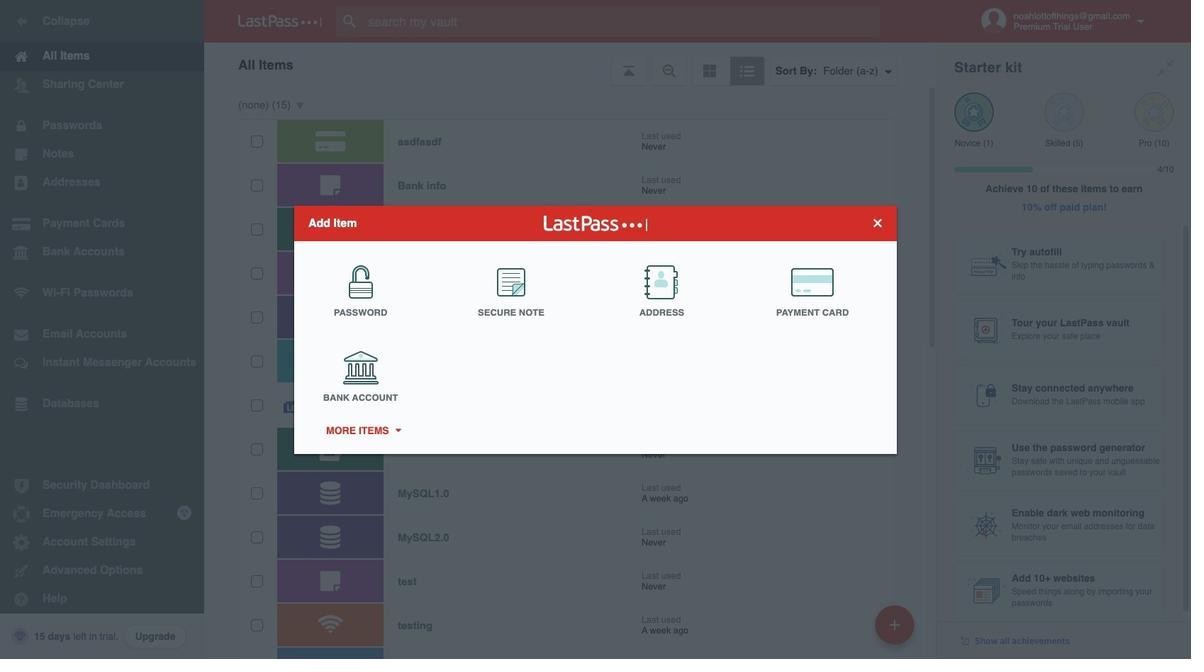 Task type: describe. For each thing, give the bounding box(es) containing it.
new item image
[[890, 620, 900, 630]]

search my vault text field
[[336, 6, 903, 37]]

caret right image
[[393, 428, 403, 432]]

vault options navigation
[[204, 43, 938, 85]]

main navigation navigation
[[0, 0, 204, 659]]



Task type: vqa. For each thing, say whether or not it's contained in the screenshot.
Main navigation navigation
yes



Task type: locate. For each thing, give the bounding box(es) containing it.
lastpass image
[[238, 15, 322, 28]]

new item navigation
[[870, 601, 924, 659]]

Search search field
[[336, 6, 903, 37]]

dialog
[[294, 205, 897, 454]]



